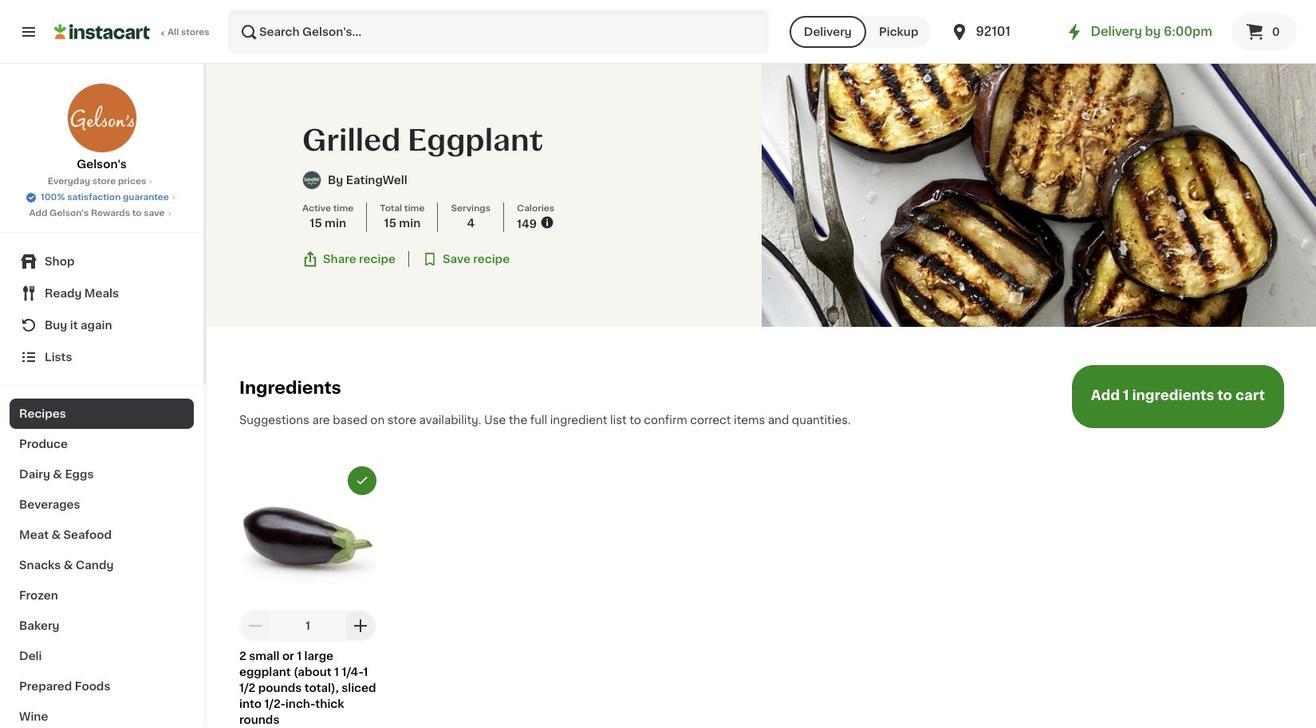 Task type: describe. For each thing, give the bounding box(es) containing it.
dairy & eggs link
[[10, 460, 194, 490]]

lists
[[45, 352, 72, 363]]

servings
[[451, 204, 491, 213]]

use
[[484, 415, 506, 426]]

servings 4
[[451, 204, 491, 229]]

shop
[[45, 256, 75, 267]]

add gelson's rewards to save
[[29, 209, 165, 218]]

beverages link
[[10, 490, 194, 520]]

delivery by 6:00pm
[[1091, 26, 1213, 37]]

1 left 1/4-
[[334, 667, 339, 678]]

thick
[[315, 699, 344, 710]]

pickup button
[[866, 16, 931, 48]]

full
[[530, 415, 547, 426]]

ingredients
[[1132, 390, 1214, 402]]

shop link
[[10, 246, 194, 278]]

frozen link
[[10, 581, 194, 611]]

or
[[282, 651, 294, 662]]

dairy & eggs
[[19, 469, 94, 480]]

eatingwell
[[346, 175, 407, 186]]

on
[[370, 415, 385, 426]]

grilled eggplant image
[[762, 64, 1316, 327]]

eggs
[[65, 469, 94, 480]]

rounds
[[239, 715, 280, 726]]

100% satisfaction guarantee
[[41, 193, 169, 202]]

save recipe
[[443, 254, 510, 265]]

quantities.
[[792, 415, 851, 426]]

by eatingwell
[[328, 175, 407, 186]]

2
[[239, 651, 246, 662]]

everyday store prices link
[[48, 176, 156, 188]]

availability.
[[419, 415, 481, 426]]

into
[[239, 699, 262, 710]]

all
[[168, 28, 179, 37]]

stores
[[181, 28, 210, 37]]

seafood
[[63, 530, 112, 541]]

grilled
[[302, 127, 401, 155]]

dairy
[[19, 469, 50, 480]]

all stores link
[[54, 10, 211, 54]]

suggestions are based on store availability. use the full ingredient list to confirm correct items and quantities.
[[239, 415, 851, 426]]

15 for active time 15 min
[[310, 218, 322, 229]]

save
[[443, 254, 471, 265]]

ready meals button
[[10, 278, 194, 310]]

1 horizontal spatial store
[[387, 415, 416, 426]]

large
[[304, 651, 333, 662]]

2 vertical spatial to
[[630, 415, 641, 426]]

based
[[333, 415, 368, 426]]

save
[[144, 209, 165, 218]]

gelson's logo image
[[67, 83, 137, 153]]

cart
[[1236, 390, 1265, 402]]

time for total time 15 min
[[404, 204, 425, 213]]

are
[[312, 415, 330, 426]]

0
[[1272, 26, 1280, 37]]

active time 15 min
[[302, 204, 354, 229]]

suggestions
[[239, 415, 309, 426]]

list
[[610, 415, 627, 426]]

ready
[[45, 288, 82, 299]]

& for dairy
[[53, 469, 62, 480]]

ready meals
[[45, 288, 119, 299]]

rewards
[[91, 209, 130, 218]]

100%
[[41, 193, 65, 202]]

the
[[509, 415, 527, 426]]

1 up large
[[306, 621, 310, 632]]

meals
[[84, 288, 119, 299]]

gelson's inside gelson's link
[[77, 159, 127, 170]]

satisfaction
[[67, 193, 121, 202]]

add 1 ingredients to cart button
[[1072, 365, 1284, 428]]

prepared foods link
[[10, 672, 194, 702]]

gelson's link
[[67, 83, 137, 172]]

recipes
[[19, 408, 66, 420]]

everyday store prices
[[48, 177, 146, 186]]

items
[[734, 415, 765, 426]]

buy it again link
[[10, 310, 194, 341]]

correct
[[690, 415, 731, 426]]

(about
[[294, 667, 332, 678]]

snacks
[[19, 560, 61, 571]]

2 small or 1 large eggplant (about 1 1/4-1 1/2 pounds total), sliced into 1/2-inch-thick rounds
[[239, 651, 376, 726]]

100% satisfaction guarantee button
[[25, 188, 179, 204]]

share recipe
[[323, 254, 396, 265]]

snacks & candy
[[19, 560, 114, 571]]

unselect item image
[[355, 474, 369, 488]]

meat & seafood
[[19, 530, 112, 541]]

to for ingredients
[[1218, 390, 1233, 402]]

recipe for save recipe
[[473, 254, 510, 265]]



Task type: locate. For each thing, give the bounding box(es) containing it.
add gelson's rewards to save link
[[29, 207, 174, 220]]

produce link
[[10, 429, 194, 460]]

1 horizontal spatial add
[[1091, 390, 1120, 402]]

0 button
[[1232, 13, 1297, 51]]

add left ingredients
[[1091, 390, 1120, 402]]

to inside button
[[1218, 390, 1233, 402]]

6:00pm
[[1164, 26, 1213, 37]]

1 horizontal spatial to
[[630, 415, 641, 426]]

0 horizontal spatial store
[[92, 177, 116, 186]]

prepared foods
[[19, 681, 110, 692]]

delivery for delivery by 6:00pm
[[1091, 26, 1142, 37]]

None search field
[[228, 10, 769, 54]]

delivery by 6:00pm link
[[1065, 22, 1213, 41]]

2 time from the left
[[404, 204, 425, 213]]

min down the total at left
[[399, 218, 421, 229]]

min for active time 15 min
[[325, 218, 346, 229]]

0 vertical spatial &
[[53, 469, 62, 480]]

2 15 from the left
[[384, 218, 396, 229]]

recipe for share recipe
[[359, 254, 396, 265]]

& right the meat
[[51, 530, 61, 541]]

2 horizontal spatial to
[[1218, 390, 1233, 402]]

guarantee
[[123, 193, 169, 202]]

15 for total time 15 min
[[384, 218, 396, 229]]

to right the list
[[630, 415, 641, 426]]

ready meals link
[[10, 278, 194, 310]]

add inside button
[[1091, 390, 1120, 402]]

min inside 'total time 15 min'
[[399, 218, 421, 229]]

1/2-
[[264, 699, 285, 710]]

sliced
[[342, 683, 376, 694]]

recipe
[[359, 254, 396, 265], [473, 254, 510, 265]]

add for add gelson's rewards to save
[[29, 209, 47, 218]]

& for snacks
[[64, 560, 73, 571]]

15 down active
[[310, 218, 322, 229]]

eggplant
[[239, 667, 291, 678]]

total time 15 min
[[380, 204, 425, 229]]

to left cart
[[1218, 390, 1233, 402]]

frozen
[[19, 590, 58, 602]]

149
[[517, 218, 537, 229]]

save recipe button
[[422, 252, 510, 267]]

calories
[[517, 204, 555, 213]]

15 down the total at left
[[384, 218, 396, 229]]

0 vertical spatial store
[[92, 177, 116, 186]]

delivery left "by"
[[1091, 26, 1142, 37]]

grilled eggplant
[[302, 127, 543, 155]]

0 horizontal spatial min
[[325, 218, 346, 229]]

bakery link
[[10, 611, 194, 641]]

0 horizontal spatial 15
[[310, 218, 322, 229]]

gelson's down 100%
[[50, 209, 89, 218]]

0 horizontal spatial add
[[29, 209, 47, 218]]

foods
[[75, 681, 110, 692]]

15 inside the active time 15 min
[[310, 218, 322, 229]]

1 vertical spatial store
[[387, 415, 416, 426]]

15
[[310, 218, 322, 229], [384, 218, 396, 229]]

gelson's inside add gelson's rewards to save link
[[50, 209, 89, 218]]

time right active
[[333, 204, 354, 213]]

ingredients
[[239, 380, 341, 397]]

recipes link
[[10, 399, 194, 429]]

0 horizontal spatial time
[[333, 204, 354, 213]]

gelson's up everyday store prices link in the left of the page
[[77, 159, 127, 170]]

again
[[81, 320, 112, 331]]

0 vertical spatial to
[[132, 209, 142, 218]]

0 horizontal spatial to
[[132, 209, 142, 218]]

store up 100% satisfaction guarantee button
[[92, 177, 116, 186]]

92101 button
[[950, 10, 1046, 54]]

ingredient
[[550, 415, 607, 426]]

add
[[29, 209, 47, 218], [1091, 390, 1120, 402]]

candy
[[76, 560, 114, 571]]

time inside the active time 15 min
[[333, 204, 354, 213]]

beverages
[[19, 499, 80, 511]]

2 min from the left
[[399, 218, 421, 229]]

4
[[467, 218, 475, 229]]

0 horizontal spatial delivery
[[804, 26, 852, 37]]

buy
[[45, 320, 67, 331]]

1 right or
[[297, 651, 302, 662]]

1 vertical spatial to
[[1218, 390, 1233, 402]]

0 horizontal spatial recipe
[[359, 254, 396, 265]]

1 vertical spatial gelson's
[[50, 209, 89, 218]]

recipe right save
[[473, 254, 510, 265]]

1 horizontal spatial recipe
[[473, 254, 510, 265]]

2 recipe from the left
[[473, 254, 510, 265]]

min inside the active time 15 min
[[325, 218, 346, 229]]

2 vertical spatial &
[[64, 560, 73, 571]]

by
[[328, 175, 343, 186]]

delivery for delivery
[[804, 26, 852, 37]]

15 inside 'total time 15 min'
[[384, 218, 396, 229]]

store right on
[[387, 415, 416, 426]]

produce
[[19, 439, 68, 450]]

Search field
[[230, 11, 767, 53]]

1 horizontal spatial time
[[404, 204, 425, 213]]

to left save
[[132, 209, 142, 218]]

buy it again
[[45, 320, 112, 331]]

to
[[132, 209, 142, 218], [1218, 390, 1233, 402], [630, 415, 641, 426]]

wine link
[[10, 702, 194, 728]]

meat & seafood link
[[10, 520, 194, 550]]

1 vertical spatial add
[[1091, 390, 1120, 402]]

1 min from the left
[[325, 218, 346, 229]]

delivery button
[[790, 16, 866, 48]]

by
[[1145, 26, 1161, 37]]

prices
[[118, 177, 146, 186]]

share
[[323, 254, 356, 265]]

1 15 from the left
[[310, 218, 322, 229]]

lists link
[[10, 341, 194, 373]]

gelson's
[[77, 159, 127, 170], [50, 209, 89, 218]]

1 left ingredients
[[1123, 390, 1129, 402]]

1 time from the left
[[333, 204, 354, 213]]

1 horizontal spatial 15
[[384, 218, 396, 229]]

min
[[325, 218, 346, 229], [399, 218, 421, 229]]

to for rewards
[[132, 209, 142, 218]]

share recipe button
[[302, 252, 396, 267]]

delivery
[[1091, 26, 1142, 37], [804, 26, 852, 37]]

1/4-
[[342, 667, 363, 678]]

time for active time 15 min
[[333, 204, 354, 213]]

1 inside button
[[1123, 390, 1129, 402]]

instacart logo image
[[54, 22, 150, 41]]

0 vertical spatial add
[[29, 209, 47, 218]]

0 vertical spatial gelson's
[[77, 159, 127, 170]]

bakery
[[19, 621, 60, 632]]

1 up sliced
[[363, 667, 368, 678]]

decrement quantity image
[[246, 617, 265, 636]]

delivery left pickup
[[804, 26, 852, 37]]

product group
[[239, 467, 377, 728]]

time right the total at left
[[404, 204, 425, 213]]

recipe right the 'share' at top left
[[359, 254, 396, 265]]

min down active
[[325, 218, 346, 229]]

increment quantity image
[[351, 617, 370, 636]]

deli link
[[10, 641, 194, 672]]

eggplant
[[408, 127, 543, 155]]

small
[[249, 651, 280, 662]]

pounds
[[258, 683, 302, 694]]

add for add 1 ingredients to cart
[[1091, 390, 1120, 402]]

service type group
[[790, 16, 931, 48]]

1 vertical spatial &
[[51, 530, 61, 541]]

1 horizontal spatial delivery
[[1091, 26, 1142, 37]]

wine
[[19, 712, 48, 723]]

1 horizontal spatial min
[[399, 218, 421, 229]]

meat
[[19, 530, 49, 541]]

& left candy
[[64, 560, 73, 571]]

inch-
[[285, 699, 315, 710]]

time inside 'total time 15 min'
[[404, 204, 425, 213]]

prepared
[[19, 681, 72, 692]]

delivery inside button
[[804, 26, 852, 37]]

1 recipe from the left
[[359, 254, 396, 265]]

& left eggs
[[53, 469, 62, 480]]

pickup
[[879, 26, 919, 37]]

all stores
[[168, 28, 210, 37]]

everyday
[[48, 177, 90, 186]]

min for total time 15 min
[[399, 218, 421, 229]]

& for meat
[[51, 530, 61, 541]]

92101
[[976, 26, 1011, 37]]

add down 100%
[[29, 209, 47, 218]]



Task type: vqa. For each thing, say whether or not it's contained in the screenshot.
2nd information from left
no



